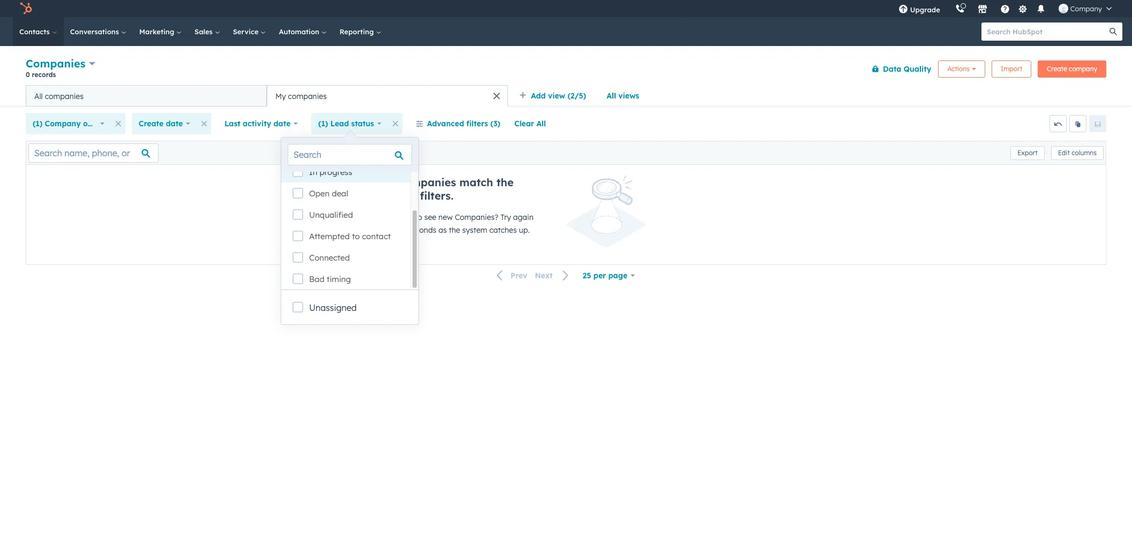 Task type: locate. For each thing, give the bounding box(es) containing it.
try
[[501, 213, 511, 222]]

all left the 'views'
[[607, 91, 616, 101]]

0 horizontal spatial companies
[[45, 91, 84, 101]]

create down all companies button
[[139, 119, 164, 129]]

per
[[594, 271, 606, 281]]

records
[[32, 71, 56, 79]]

1 vertical spatial companies
[[397, 176, 456, 189]]

the right the as
[[449, 226, 460, 235]]

list box
[[281, 161, 418, 290]]

view
[[548, 91, 566, 101]]

0 horizontal spatial create
[[139, 119, 164, 129]]

advanced filters (3) button
[[409, 113, 508, 135]]

a
[[386, 226, 391, 235]]

create inside create company button
[[1047, 65, 1068, 73]]

all companies button
[[26, 85, 267, 107]]

last activity date
[[225, 119, 291, 129]]

1 horizontal spatial company
[[1071, 4, 1103, 13]]

1 horizontal spatial to
[[415, 213, 422, 222]]

create left company
[[1047, 65, 1068, 73]]

companies inside button
[[45, 91, 84, 101]]

conversations
[[70, 27, 121, 36]]

menu
[[891, 0, 1120, 17]]

attempted
[[309, 232, 350, 242]]

to inside list box
[[352, 232, 360, 242]]

0 horizontal spatial date
[[166, 119, 183, 129]]

0 horizontal spatial to
[[352, 232, 360, 242]]

0 vertical spatial companies
[[26, 57, 86, 70]]

0 horizontal spatial (1)
[[33, 119, 43, 129]]

help image
[[1001, 5, 1010, 14]]

bad timing
[[309, 274, 351, 285]]

companies inside no companies match the current filters.
[[397, 176, 456, 189]]

date down all companies button
[[166, 119, 183, 129]]

service link
[[227, 17, 273, 46]]

0 horizontal spatial companies
[[26, 57, 86, 70]]

in progress
[[309, 167, 353, 177]]

attempted to contact
[[309, 232, 391, 242]]

1 companies from the left
[[45, 91, 84, 101]]

to inside expecting to see new companies? try again in a few seconds as the system catches up.
[[415, 213, 422, 222]]

create for create date
[[139, 119, 164, 129]]

export button
[[1011, 146, 1045, 160]]

0 horizontal spatial all
[[34, 91, 43, 101]]

marketing
[[139, 27, 176, 36]]

my companies
[[276, 91, 327, 101]]

calling icon image
[[956, 4, 965, 14]]

(1) lead status button
[[311, 113, 389, 135]]

2 (1) from the left
[[318, 119, 328, 129]]

hubspot image
[[19, 2, 32, 15]]

menu containing company
[[891, 0, 1120, 17]]

2 companies from the left
[[288, 91, 327, 101]]

company
[[1069, 65, 1098, 73]]

(1) inside popup button
[[33, 119, 43, 129]]

to for attempted
[[352, 232, 360, 242]]

my companies button
[[267, 85, 508, 107]]

last
[[225, 119, 241, 129]]

0 records
[[26, 71, 56, 79]]

match
[[460, 176, 493, 189]]

2 horizontal spatial all
[[607, 91, 616, 101]]

expecting
[[378, 213, 413, 222]]

create inside create date popup button
[[139, 119, 164, 129]]

menu item
[[948, 0, 950, 17]]

1 date from the left
[[166, 119, 183, 129]]

(1) down all companies
[[33, 119, 43, 129]]

1 horizontal spatial the
[[497, 176, 514, 189]]

create
[[1047, 65, 1068, 73], [139, 119, 164, 129]]

to left contact
[[352, 232, 360, 242]]

create date button
[[132, 113, 197, 135]]

service
[[233, 27, 261, 36]]

edit
[[1059, 149, 1070, 157]]

contacts
[[19, 27, 52, 36]]

connected
[[309, 253, 350, 263]]

companies up records
[[26, 57, 86, 70]]

clear all
[[515, 119, 546, 129]]

0 vertical spatial the
[[497, 176, 514, 189]]

companies up (1) company owner popup button
[[45, 91, 84, 101]]

notifications button
[[1032, 0, 1051, 17]]

1 vertical spatial to
[[352, 232, 360, 242]]

search button
[[1105, 23, 1123, 41]]

(2/5)
[[568, 91, 587, 101]]

to for expecting
[[415, 213, 422, 222]]

company right jacob simon icon
[[1071, 4, 1103, 13]]

25 per page button
[[576, 265, 642, 287]]

advanced filters (3)
[[427, 119, 501, 129]]

open deal
[[309, 189, 348, 199]]

companies up see
[[397, 176, 456, 189]]

search image
[[1110, 28, 1118, 35]]

(1) lead status
[[318, 119, 374, 129]]

all
[[607, 91, 616, 101], [34, 91, 43, 101], [537, 119, 546, 129]]

0 horizontal spatial the
[[449, 226, 460, 235]]

lead
[[331, 119, 349, 129]]

1 horizontal spatial companies
[[397, 176, 456, 189]]

companies inside 'button'
[[288, 91, 327, 101]]

as
[[439, 226, 447, 235]]

all right clear
[[537, 119, 546, 129]]

(1) left lead
[[318, 119, 328, 129]]

unassigned
[[309, 303, 357, 314]]

sales link
[[188, 17, 227, 46]]

date
[[166, 119, 183, 129], [274, 119, 291, 129]]

create date
[[139, 119, 183, 129]]

all down "0 records"
[[34, 91, 43, 101]]

(1) for (1) lead status
[[318, 119, 328, 129]]

0 horizontal spatial company
[[45, 119, 81, 129]]

to left see
[[415, 213, 422, 222]]

last activity date button
[[218, 113, 305, 135]]

1 vertical spatial the
[[449, 226, 460, 235]]

the
[[497, 176, 514, 189], [449, 226, 460, 235]]

pagination navigation
[[490, 269, 576, 283]]

Search name, phone, or domain search field
[[28, 143, 159, 163]]

1 horizontal spatial companies
[[288, 91, 327, 101]]

0 vertical spatial to
[[415, 213, 422, 222]]

companies right my
[[288, 91, 327, 101]]

1 vertical spatial create
[[139, 119, 164, 129]]

companies
[[26, 57, 86, 70], [397, 176, 456, 189]]

25
[[583, 271, 592, 281]]

the right match
[[497, 176, 514, 189]]

1 horizontal spatial create
[[1047, 65, 1068, 73]]

actions button
[[939, 60, 986, 77]]

create for create company
[[1047, 65, 1068, 73]]

marketplaces button
[[972, 0, 994, 17]]

date right activity
[[274, 119, 291, 129]]

up.
[[519, 226, 530, 235]]

import button
[[992, 60, 1032, 77]]

companies for my companies
[[288, 91, 327, 101]]

my
[[276, 91, 286, 101]]

1 (1) from the left
[[33, 119, 43, 129]]

2 date from the left
[[274, 119, 291, 129]]

companies banner
[[26, 55, 1107, 85]]

1 horizontal spatial (1)
[[318, 119, 328, 129]]

companies for all companies
[[45, 91, 84, 101]]

expecting to see new companies? try again in a few seconds as the system catches up.
[[378, 213, 534, 235]]

all inside 'link'
[[607, 91, 616, 101]]

prev button
[[490, 269, 531, 283]]

quality
[[904, 64, 932, 74]]

marketing link
[[133, 17, 188, 46]]

see
[[425, 213, 437, 222]]

1 horizontal spatial date
[[274, 119, 291, 129]]

clear
[[515, 119, 534, 129]]

edit columns button
[[1052, 146, 1104, 160]]

companies
[[45, 91, 84, 101], [288, 91, 327, 101]]

next button
[[531, 269, 576, 283]]

to
[[415, 213, 422, 222], [352, 232, 360, 242]]

0 vertical spatial create
[[1047, 65, 1068, 73]]

company down all companies
[[45, 119, 81, 129]]

(1) inside dropdown button
[[318, 119, 328, 129]]

hubspot link
[[13, 2, 40, 15]]



Task type: vqa. For each thing, say whether or not it's contained in the screenshot.
most
no



Task type: describe. For each thing, give the bounding box(es) containing it.
jacob simon image
[[1059, 4, 1069, 13]]

company button
[[1053, 0, 1119, 17]]

status
[[351, 119, 374, 129]]

new
[[439, 213, 453, 222]]

(1) for (1) company owner
[[33, 119, 43, 129]]

current
[[378, 189, 417, 203]]

page
[[609, 271, 628, 281]]

progress
[[320, 167, 353, 177]]

sales
[[195, 27, 215, 36]]

marketplaces image
[[978, 5, 988, 14]]

companies inside popup button
[[26, 57, 86, 70]]

timing
[[327, 274, 351, 285]]

Search HubSpot search field
[[982, 23, 1113, 41]]

(3)
[[491, 119, 501, 129]]

(1) company owner button
[[26, 113, 111, 135]]

conversations link
[[64, 17, 133, 46]]

unqualified
[[309, 210, 353, 220]]

notifications image
[[1037, 5, 1046, 14]]

no companies match the current filters.
[[378, 176, 514, 203]]

list box containing in progress
[[281, 161, 418, 290]]

filters
[[467, 119, 488, 129]]

Search search field
[[288, 144, 412, 166]]

1 vertical spatial company
[[45, 119, 81, 129]]

open
[[309, 189, 330, 199]]

automation
[[279, 27, 322, 36]]

deal
[[332, 189, 348, 199]]

reporting
[[340, 27, 376, 36]]

columns
[[1072, 149, 1097, 157]]

companies button
[[26, 56, 95, 71]]

add view (2/5) button
[[512, 85, 600, 107]]

filters.
[[420, 189, 454, 203]]

create company button
[[1038, 60, 1107, 77]]

bad
[[309, 274, 325, 285]]

no
[[378, 176, 393, 189]]

data quality
[[883, 64, 932, 74]]

all views
[[607, 91, 640, 101]]

settings image
[[1019, 5, 1028, 14]]

all views link
[[600, 85, 647, 107]]

owner
[[83, 119, 106, 129]]

companies?
[[455, 213, 499, 222]]

the inside no companies match the current filters.
[[497, 176, 514, 189]]

prev
[[511, 271, 528, 281]]

few
[[393, 226, 406, 235]]

reporting link
[[333, 17, 388, 46]]

calling icon button
[[951, 2, 970, 16]]

automation link
[[273, 17, 333, 46]]

all companies
[[34, 91, 84, 101]]

system
[[463, 226, 488, 235]]

contact
[[362, 232, 391, 242]]

settings link
[[1017, 3, 1030, 14]]

data quality button
[[865, 58, 932, 80]]

(1) company owner
[[33, 119, 106, 129]]

0
[[26, 71, 30, 79]]

add view (2/5)
[[531, 91, 587, 101]]

date inside popup button
[[274, 119, 291, 129]]

help button
[[996, 0, 1015, 17]]

activity
[[243, 119, 271, 129]]

add
[[531, 91, 546, 101]]

all for all views
[[607, 91, 616, 101]]

all for all companies
[[34, 91, 43, 101]]

upgrade
[[911, 5, 941, 14]]

create company
[[1047, 65, 1098, 73]]

import
[[1001, 65, 1023, 73]]

data
[[883, 64, 902, 74]]

views
[[619, 91, 640, 101]]

catches
[[490, 226, 517, 235]]

in
[[378, 226, 384, 235]]

in
[[309, 167, 318, 177]]

contacts link
[[13, 17, 64, 46]]

0 vertical spatial company
[[1071, 4, 1103, 13]]

25 per page
[[583, 271, 628, 281]]

seconds
[[408, 226, 437, 235]]

the inside expecting to see new companies? try again in a few seconds as the system catches up.
[[449, 226, 460, 235]]

1 horizontal spatial all
[[537, 119, 546, 129]]

clear all button
[[508, 113, 553, 135]]

upgrade image
[[899, 5, 908, 14]]

date inside popup button
[[166, 119, 183, 129]]



